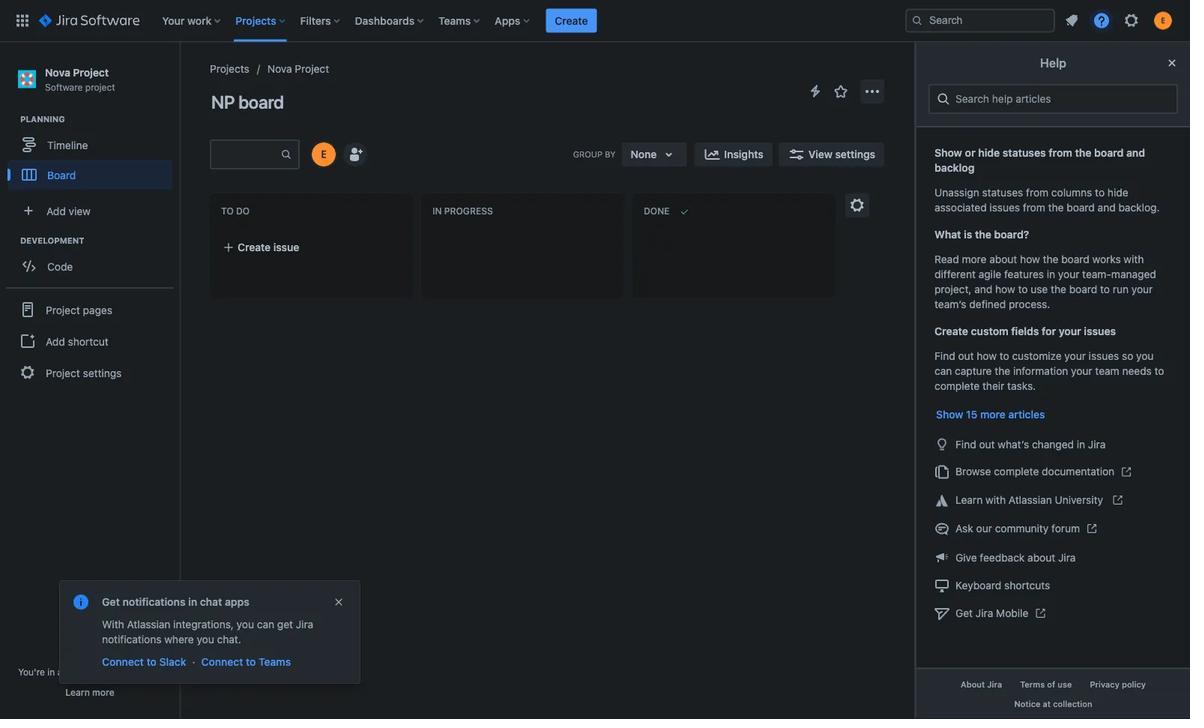 Task type: locate. For each thing, give the bounding box(es) containing it.
project up software
[[73, 66, 109, 78]]

find out what's changed in jira link
[[929, 430, 1179, 458]]

1 vertical spatial projects
[[210, 63, 250, 75]]

statuses up the board?
[[983, 186, 1024, 199]]

progress
[[444, 206, 493, 216]]

nova up software
[[45, 66, 70, 78]]

0 vertical spatial hide
[[979, 147, 1001, 159]]

board
[[239, 91, 284, 112], [1095, 147, 1124, 159], [1067, 201, 1095, 214], [1062, 253, 1090, 265], [1070, 283, 1098, 295]]

can inside with atlassian integrations, you can get jira notifications where you chat.
[[257, 618, 275, 631]]

you're in a team-managed project
[[18, 667, 162, 677]]

1 horizontal spatial out
[[980, 438, 995, 450]]

insights image
[[704, 145, 722, 163]]

can left the get
[[257, 618, 275, 631]]

0 vertical spatial issues
[[990, 201, 1021, 214]]

1 vertical spatial create
[[238, 241, 271, 253]]

banner
[[0, 0, 1191, 42]]

1 vertical spatial out
[[980, 438, 995, 450]]

1 horizontal spatial find
[[956, 438, 977, 450]]

2 vertical spatial and
[[975, 283, 993, 295]]

0 vertical spatial show
[[935, 147, 963, 159]]

find
[[935, 350, 956, 362], [956, 438, 977, 450]]

1 horizontal spatial you
[[237, 618, 254, 631]]

hide up backlog.
[[1108, 186, 1129, 199]]

the up their
[[995, 365, 1011, 377]]

find for find out how to customize your issues so you can capture the information your team needs to complete their tasks.
[[935, 350, 956, 362]]

keyboard
[[956, 579, 1002, 592]]

notifications down with
[[102, 633, 162, 646]]

create left issue
[[238, 241, 271, 253]]

learn down you're in a team-managed project
[[65, 687, 90, 697]]

connect for connect to teams
[[201, 656, 243, 668]]

show left the 15
[[937, 408, 964, 421]]

settings inside group
[[83, 367, 122, 379]]

1 vertical spatial can
[[257, 618, 275, 631]]

nova
[[268, 63, 292, 75], [45, 66, 70, 78]]

projects up projects link
[[236, 14, 276, 27]]

browse complete documentation link
[[929, 458, 1179, 486]]

managed inside read more about how the board works with different agile features in your team-managed project, and how to use the board to run your team's defined process.
[[1112, 268, 1157, 280]]

features
[[1005, 268, 1045, 280]]

0 vertical spatial create
[[555, 14, 588, 27]]

dismiss image
[[333, 596, 345, 608]]

0 vertical spatial teams
[[439, 14, 471, 27]]

alert
[[60, 581, 360, 683]]

find up browse
[[956, 438, 977, 450]]

the up features
[[1043, 253, 1059, 265]]

is
[[964, 228, 973, 241]]

projects for projects dropdown button
[[236, 14, 276, 27]]

and left backlog.
[[1098, 201, 1116, 214]]

teams inside button
[[259, 656, 291, 668]]

your right for
[[1059, 325, 1082, 337]]

sidebar navigation image
[[163, 60, 196, 90]]

create inside button
[[555, 14, 588, 27]]

1 vertical spatial you
[[237, 618, 254, 631]]

1 connect from the left
[[102, 656, 144, 668]]

in progress
[[433, 206, 493, 216]]

about inside read more about how the board works with different agile features in your team-managed project, and how to use the board to run your team's defined process.
[[990, 253, 1018, 265]]

ask
[[956, 522, 974, 535]]

use right of
[[1058, 680, 1073, 690]]

star np board image
[[832, 82, 850, 100]]

board
[[47, 169, 76, 181]]

settings for view settings
[[836, 148, 876, 160]]

out for what's
[[980, 438, 995, 450]]

how inside the find out how to customize your issues so you can capture the information your team needs to complete their tasks.
[[977, 350, 997, 362]]

board up backlog.
[[1095, 147, 1124, 159]]

about up keyboard shortcuts link
[[1028, 551, 1056, 564]]

how
[[1021, 253, 1041, 265], [996, 283, 1016, 295], [977, 350, 997, 362]]

more inside button
[[981, 408, 1006, 421]]

0 vertical spatial more
[[962, 253, 987, 265]]

1 vertical spatial atlassian
[[127, 618, 171, 631]]

with right works
[[1124, 253, 1145, 265]]

0 vertical spatial out
[[959, 350, 974, 362]]

1 vertical spatial find
[[956, 438, 977, 450]]

create for create issue
[[238, 241, 271, 253]]

0 vertical spatial learn
[[956, 494, 983, 506]]

development image
[[2, 232, 20, 250]]

create issue
[[238, 241, 299, 253]]

connect down with
[[102, 656, 144, 668]]

learn with atlassian university link
[[929, 486, 1179, 515]]

team-
[[1083, 268, 1112, 280], [65, 667, 90, 677]]

complete down capture
[[935, 380, 980, 392]]

0 vertical spatial projects
[[236, 14, 276, 27]]

apps
[[495, 14, 521, 27]]

show inside button
[[937, 408, 964, 421]]

more up 'agile'
[[962, 253, 987, 265]]

banner containing your work
[[0, 0, 1191, 42]]

your
[[162, 14, 185, 27]]

find up capture
[[935, 350, 956, 362]]

show
[[935, 147, 963, 159], [937, 408, 964, 421]]

2 vertical spatial you
[[197, 633, 214, 646]]

0 horizontal spatial managed
[[90, 667, 129, 677]]

1 vertical spatial teams
[[259, 656, 291, 668]]

the down columns
[[1049, 201, 1064, 214]]

with up our
[[986, 494, 1006, 506]]

your
[[1059, 268, 1080, 280], [1132, 283, 1154, 295], [1059, 325, 1082, 337], [1065, 350, 1086, 362], [1072, 365, 1093, 377]]

0 vertical spatial about
[[990, 253, 1018, 265]]

policy
[[1122, 680, 1147, 690]]

more right the 15
[[981, 408, 1006, 421]]

in left a
[[47, 667, 55, 677]]

np
[[211, 91, 235, 112]]

add inside dropdown button
[[46, 205, 66, 217]]

from up columns
[[1049, 147, 1073, 159]]

project pages link
[[6, 293, 174, 326]]

add left shortcut
[[46, 335, 65, 347]]

statuses inside "unassign statuses from columns to hide associated issues from the board and backlog."
[[983, 186, 1024, 199]]

1 vertical spatial notifications
[[102, 633, 162, 646]]

to right needs
[[1155, 365, 1165, 377]]

out up capture
[[959, 350, 974, 362]]

1 horizontal spatial managed
[[1112, 268, 1157, 280]]

1 horizontal spatial teams
[[439, 14, 471, 27]]

0 horizontal spatial out
[[959, 350, 974, 362]]

1 vertical spatial more
[[981, 408, 1006, 421]]

get down keyboard
[[956, 607, 973, 619]]

0 vertical spatial statuses
[[1003, 147, 1047, 159]]

more down you're in a team-managed project
[[92, 687, 114, 697]]

1 vertical spatial statuses
[[983, 186, 1024, 199]]

use up process.
[[1031, 283, 1048, 295]]

you up needs
[[1137, 350, 1154, 362]]

from down show or hide statuses from the board and backlog
[[1027, 186, 1049, 199]]

board down columns
[[1067, 201, 1095, 214]]

articles
[[1009, 408, 1046, 421]]

create inside button
[[238, 241, 271, 253]]

1 horizontal spatial connect
[[201, 656, 243, 668]]

ask our community forum link
[[929, 515, 1179, 543]]

settings inside button
[[836, 148, 876, 160]]

jira inside button
[[988, 680, 1003, 690]]

atlassian
[[1009, 494, 1053, 506], [127, 618, 171, 631]]

project,
[[935, 283, 972, 295]]

0 vertical spatial add
[[46, 205, 66, 217]]

0 horizontal spatial atlassian
[[127, 618, 171, 631]]

1 vertical spatial team-
[[65, 667, 90, 677]]

1 vertical spatial with
[[986, 494, 1006, 506]]

about for feedback
[[1028, 551, 1056, 564]]

insights
[[725, 148, 764, 160]]

2 horizontal spatial create
[[935, 325, 969, 337]]

1 vertical spatial show
[[937, 408, 964, 421]]

0 horizontal spatial use
[[1031, 283, 1048, 295]]

notifications up the where
[[123, 596, 186, 608]]

1 horizontal spatial atlassian
[[1009, 494, 1053, 506]]

jira up documentation
[[1089, 438, 1106, 450]]

add people image
[[346, 145, 364, 163]]

get up with
[[102, 596, 120, 608]]

apps
[[225, 596, 250, 608]]

search image
[[912, 15, 924, 27]]

1 horizontal spatial hide
[[1108, 186, 1129, 199]]

complete
[[935, 380, 980, 392], [994, 465, 1040, 478]]

so
[[1123, 350, 1134, 362]]

keyboard shortcuts link
[[929, 571, 1179, 599]]

you
[[1137, 350, 1154, 362], [237, 618, 254, 631], [197, 633, 214, 646]]

0 vertical spatial how
[[1021, 253, 1041, 265]]

more for read more about how the board works with different agile features in your team-managed project, and how to use the board to run your team's defined process.
[[962, 253, 987, 265]]

project
[[85, 82, 115, 92], [132, 667, 162, 677]]

your right features
[[1059, 268, 1080, 280]]

connect down chat.
[[201, 656, 243, 668]]

settings image
[[1123, 12, 1141, 30]]

1 horizontal spatial settings
[[836, 148, 876, 160]]

create down team's
[[935, 325, 969, 337]]

2 horizontal spatial you
[[1137, 350, 1154, 362]]

0 horizontal spatial complete
[[935, 380, 980, 392]]

atlassian up the where
[[127, 618, 171, 631]]

projects button
[[231, 9, 291, 33]]

0 horizontal spatial nova
[[45, 66, 70, 78]]

ask our community forum
[[956, 522, 1081, 535]]

about jira button
[[952, 675, 1012, 694]]

0 vertical spatial settings
[[836, 148, 876, 160]]

0 vertical spatial with
[[1124, 253, 1145, 265]]

statuses up "unassign statuses from columns to hide associated issues from the board and backlog."
[[1003, 147, 1047, 159]]

show inside show or hide statuses from the board and backlog
[[935, 147, 963, 159]]

0 vertical spatial use
[[1031, 283, 1048, 295]]

learn for learn with atlassian university
[[956, 494, 983, 506]]

learn down browse
[[956, 494, 983, 506]]

in left chat on the bottom of the page
[[188, 596, 197, 608]]

0 horizontal spatial create
[[238, 241, 271, 253]]

jira down the forum at the right bottom of page
[[1059, 551, 1076, 564]]

to right columns
[[1096, 186, 1105, 199]]

learn inside "button"
[[65, 687, 90, 697]]

1 horizontal spatial nova
[[268, 63, 292, 75]]

1 horizontal spatial create
[[555, 14, 588, 27]]

1 vertical spatial use
[[1058, 680, 1073, 690]]

find out what's changed in jira
[[956, 438, 1106, 450]]

0 horizontal spatial about
[[990, 253, 1018, 265]]

nova up np board
[[268, 63, 292, 75]]

1 horizontal spatial with
[[1124, 253, 1145, 265]]

find inside the find out how to customize your issues so you can capture the information your team needs to complete their tasks.
[[935, 350, 956, 362]]

settings right view
[[836, 148, 876, 160]]

show 15 more articles button
[[929, 406, 1053, 424]]

your work button
[[158, 9, 227, 33]]

view
[[809, 148, 833, 160]]

1 horizontal spatial learn
[[956, 494, 983, 506]]

2 horizontal spatial and
[[1127, 147, 1146, 159]]

0 vertical spatial atlassian
[[1009, 494, 1053, 506]]

view
[[69, 205, 91, 217]]

show for show 15 more articles
[[937, 408, 964, 421]]

show up backlog
[[935, 147, 963, 159]]

get
[[102, 596, 120, 608], [956, 607, 973, 619]]

1 vertical spatial settings
[[83, 367, 122, 379]]

managed up learn more "button"
[[90, 667, 129, 677]]

done
[[644, 206, 670, 216]]

projects inside projects dropdown button
[[236, 14, 276, 27]]

settings down add shortcut button
[[83, 367, 122, 379]]

filters
[[300, 14, 331, 27]]

statuses
[[1003, 147, 1047, 159], [983, 186, 1024, 199]]

different
[[935, 268, 976, 280]]

teams left apps
[[439, 14, 471, 27]]

project
[[295, 63, 329, 75], [73, 66, 109, 78], [46, 304, 80, 316], [46, 367, 80, 379]]

0 vertical spatial team-
[[1083, 268, 1112, 280]]

0 horizontal spatial find
[[935, 350, 956, 362]]

the inside the find out how to customize your issues so you can capture the information your team needs to complete their tasks.
[[995, 365, 1011, 377]]

0 horizontal spatial and
[[975, 283, 993, 295]]

0 horizontal spatial get
[[102, 596, 120, 608]]

0 vertical spatial managed
[[1112, 268, 1157, 280]]

you down the integrations,
[[197, 633, 214, 646]]

can left capture
[[935, 365, 953, 377]]

settings
[[836, 148, 876, 160], [83, 367, 122, 379]]

add for add shortcut
[[46, 335, 65, 347]]

out inside the find out how to customize your issues so you can capture the information your team needs to complete their tasks.
[[959, 350, 974, 362]]

nova project link
[[268, 60, 329, 78]]

atlassian down browse complete documentation
[[1009, 494, 1053, 506]]

1 horizontal spatial about
[[1028, 551, 1056, 564]]

2 vertical spatial how
[[977, 350, 997, 362]]

1 vertical spatial hide
[[1108, 186, 1129, 199]]

privacy policy link
[[1082, 675, 1156, 694]]

1 horizontal spatial can
[[935, 365, 953, 377]]

add left view
[[46, 205, 66, 217]]

appswitcher icon image
[[13, 12, 31, 30]]

help image
[[1093, 12, 1111, 30]]

0 horizontal spatial teams
[[259, 656, 291, 668]]

0 horizontal spatial with
[[986, 494, 1006, 506]]

board inside "unassign statuses from columns to hide associated issues from the board and backlog."
[[1067, 201, 1095, 214]]

from inside show or hide statuses from the board and backlog
[[1049, 147, 1073, 159]]

add view button
[[9, 196, 171, 226]]

0 vertical spatial and
[[1127, 147, 1146, 159]]

2 vertical spatial issues
[[1089, 350, 1120, 362]]

alert containing get notifications in chat apps
[[60, 581, 360, 683]]

create issue button
[[214, 234, 409, 261]]

managed
[[1112, 268, 1157, 280], [90, 667, 129, 677]]

about up 'agile'
[[990, 253, 1018, 265]]

and up defined
[[975, 283, 993, 295]]

to down the custom
[[1000, 350, 1010, 362]]

0 horizontal spatial project
[[85, 82, 115, 92]]

1 vertical spatial from
[[1027, 186, 1049, 199]]

group
[[6, 287, 174, 394]]

atlassian inside with atlassian integrations, you can get jira notifications where you chat.
[[127, 618, 171, 631]]

you up chat.
[[237, 618, 254, 631]]

notifications inside with atlassian integrations, you can get jira notifications where you chat.
[[102, 633, 162, 646]]

jira right the get
[[296, 618, 314, 631]]

the up columns
[[1076, 147, 1092, 159]]

notice at collection
[[1015, 699, 1093, 709]]

in right features
[[1047, 268, 1056, 280]]

0 vertical spatial project
[[85, 82, 115, 92]]

hide right or
[[979, 147, 1001, 159]]

1 vertical spatial and
[[1098, 201, 1116, 214]]

how up features
[[1021, 253, 1041, 265]]

0 horizontal spatial can
[[257, 618, 275, 631]]

1 horizontal spatial use
[[1058, 680, 1073, 690]]

timeline
[[47, 139, 88, 151]]

team- right a
[[65, 667, 90, 677]]

and up backlog.
[[1127, 147, 1146, 159]]

pages
[[83, 304, 112, 316]]

from up the board?
[[1023, 201, 1046, 214]]

board right np
[[239, 91, 284, 112]]

0 horizontal spatial learn
[[65, 687, 90, 697]]

project settings
[[46, 367, 122, 379]]

2 vertical spatial create
[[935, 325, 969, 337]]

out left 'what's'
[[980, 438, 995, 450]]

with
[[102, 618, 124, 631]]

in up documentation
[[1077, 438, 1086, 450]]

more inside read more about how the board works with different agile features in your team-managed project, and how to use the board to run your team's defined process.
[[962, 253, 987, 265]]

get for get notifications in chat apps
[[102, 596, 120, 608]]

jira right "about"
[[988, 680, 1003, 690]]

0 vertical spatial you
[[1137, 350, 1154, 362]]

create right apps popup button
[[555, 14, 588, 27]]

needs
[[1123, 365, 1152, 377]]

use inside read more about how the board works with different agile features in your team-managed project, and how to use the board to run your team's defined process.
[[1031, 283, 1048, 295]]

primary element
[[9, 0, 906, 42]]

mobile
[[997, 607, 1029, 619]]

2 vertical spatial more
[[92, 687, 114, 697]]

more inside "button"
[[92, 687, 114, 697]]

shortcuts
[[1005, 579, 1051, 592]]

complete down 'what's'
[[994, 465, 1040, 478]]

0 horizontal spatial connect
[[102, 656, 144, 668]]

teams down the get
[[259, 656, 291, 668]]

dashboards button
[[351, 9, 430, 33]]

community
[[996, 522, 1049, 535]]

jira software image
[[39, 12, 140, 30], [39, 12, 140, 30]]

more image
[[864, 82, 882, 100]]

board left run
[[1070, 283, 1098, 295]]

add inside button
[[46, 335, 65, 347]]

create for create
[[555, 14, 588, 27]]

your left team
[[1072, 365, 1093, 377]]

1 vertical spatial managed
[[90, 667, 129, 677]]

team
[[1096, 365, 1120, 377]]

the right is
[[976, 228, 992, 241]]

team- inside read more about how the board works with different agile features in your team-managed project, and how to use the board to run your team's defined process.
[[1083, 268, 1112, 280]]

team- down works
[[1083, 268, 1112, 280]]

1 horizontal spatial complete
[[994, 465, 1040, 478]]

0 horizontal spatial team-
[[65, 667, 90, 677]]

learn
[[956, 494, 983, 506], [65, 687, 90, 697]]

1 vertical spatial add
[[46, 335, 65, 347]]

configure board image
[[849, 196, 867, 214]]

get jira mobile
[[956, 607, 1029, 619]]

1 vertical spatial about
[[1028, 551, 1056, 564]]

from
[[1049, 147, 1073, 159], [1027, 186, 1049, 199], [1023, 201, 1046, 214]]

out for how
[[959, 350, 974, 362]]

issues inside the find out how to customize your issues so you can capture the information your team needs to complete their tasks.
[[1089, 350, 1120, 362]]

custom
[[972, 325, 1009, 337]]

1 vertical spatial project
[[132, 667, 162, 677]]

connect for connect to slack
[[102, 656, 144, 668]]

0 vertical spatial can
[[935, 365, 953, 377]]

what is the board?
[[935, 228, 1030, 241]]

out
[[959, 350, 974, 362], [980, 438, 995, 450]]

your right run
[[1132, 283, 1154, 295]]

0 horizontal spatial hide
[[979, 147, 1001, 159]]

to left slack
[[147, 656, 157, 668]]

nova inside "nova project software project"
[[45, 66, 70, 78]]

customize
[[1013, 350, 1062, 362]]

planning group
[[7, 113, 179, 194]]

automations menu button icon image
[[807, 82, 825, 100]]

your profile and settings image
[[1155, 12, 1173, 30]]

managed up run
[[1112, 268, 1157, 280]]

in inside alert
[[188, 596, 197, 608]]

your work
[[162, 14, 212, 27]]

chat
[[200, 596, 222, 608]]

nova for nova project
[[268, 63, 292, 75]]

projects up np
[[210, 63, 250, 75]]

2 connect from the left
[[201, 656, 243, 668]]

how down 'agile'
[[996, 283, 1016, 295]]

nova project software project
[[45, 66, 115, 92]]

how up capture
[[977, 350, 997, 362]]

1 vertical spatial learn
[[65, 687, 90, 697]]

0 horizontal spatial settings
[[83, 367, 122, 379]]

0 vertical spatial find
[[935, 350, 956, 362]]



Task type: describe. For each thing, give the bounding box(es) containing it.
projects for projects link
[[210, 63, 250, 75]]

read more about how the board works with different agile features in your team-managed project, and how to use the board to run your team's defined process.
[[935, 253, 1157, 310]]

jira left mobile
[[976, 607, 994, 619]]

terms of use link
[[1012, 675, 1082, 694]]

associated
[[935, 201, 987, 214]]

and inside show or hide statuses from the board and backlog
[[1127, 147, 1146, 159]]

1 vertical spatial complete
[[994, 465, 1040, 478]]

the inside "unassign statuses from columns to hide associated issues from the board and backlog."
[[1049, 201, 1064, 214]]

connect to teams
[[201, 656, 291, 668]]

notice at collection link
[[1006, 694, 1102, 713]]

about
[[961, 680, 986, 690]]

get for get jira mobile
[[956, 607, 973, 619]]

read
[[935, 253, 960, 265]]

slack
[[159, 656, 186, 668]]

and inside read more about how the board works with different agile features in your team-managed project, and how to use the board to run your team's defined process.
[[975, 283, 993, 295]]

connect to slack button
[[100, 653, 188, 671]]

1 vertical spatial issues
[[1085, 325, 1117, 337]]

complete inside the find out how to customize your issues so you can capture the information your team needs to complete their tasks.
[[935, 380, 980, 392]]

browse
[[956, 465, 992, 478]]

changed
[[1033, 438, 1075, 450]]

connect to teams button
[[200, 653, 293, 671]]

to do
[[221, 206, 250, 216]]

about for more
[[990, 253, 1018, 265]]

unassign statuses from columns to hide associated issues from the board and backlog.
[[935, 186, 1160, 214]]

nova for nova project software project
[[45, 66, 70, 78]]

learn with atlassian university
[[956, 494, 1107, 506]]

the inside show or hide statuses from the board and backlog
[[1076, 147, 1092, 159]]

show for show or hide statuses from the board and backlog
[[935, 147, 963, 159]]

what's
[[998, 438, 1030, 450]]

eloisefrancis23 image
[[312, 142, 336, 166]]

connect to slack
[[102, 656, 186, 668]]

board inside show or hide statuses from the board and backlog
[[1095, 147, 1124, 159]]

their
[[983, 380, 1005, 392]]

more for learn more
[[92, 687, 114, 697]]

tasks.
[[1008, 380, 1036, 392]]

feedback
[[980, 551, 1025, 564]]

in
[[433, 206, 442, 216]]

to down features
[[1019, 283, 1028, 295]]

Search field
[[906, 9, 1056, 33]]

project inside "nova project software project"
[[85, 82, 115, 92]]

project down filters
[[295, 63, 329, 75]]

your up "information"
[[1065, 350, 1086, 362]]

1 horizontal spatial project
[[132, 667, 162, 677]]

learn more
[[65, 687, 114, 697]]

hide inside show or hide statuses from the board and backlog
[[979, 147, 1001, 159]]

nova project
[[268, 63, 329, 75]]

to left run
[[1101, 283, 1111, 295]]

timeline link
[[7, 130, 172, 160]]

defined
[[970, 298, 1006, 310]]

you're
[[18, 667, 45, 677]]

project up "add shortcut"
[[46, 304, 80, 316]]

Search help articles field
[[952, 85, 1171, 112]]

learn for learn more
[[65, 687, 90, 697]]

give feedback about jira
[[956, 551, 1076, 564]]

about jira
[[961, 680, 1003, 690]]

0 vertical spatial notifications
[[123, 596, 186, 608]]

close image
[[1164, 54, 1182, 72]]

board left works
[[1062, 253, 1090, 265]]

privacy
[[1091, 680, 1120, 690]]

backlog.
[[1119, 201, 1160, 214]]

planning image
[[2, 110, 20, 128]]

chat.
[[217, 633, 241, 646]]

2 vertical spatial from
[[1023, 201, 1046, 214]]

get jira mobile link
[[929, 599, 1179, 627]]

create for create custom fields for your issues
[[935, 325, 969, 337]]

can inside the find out how to customize your issues so you can capture the information your team needs to complete their tasks.
[[935, 365, 953, 377]]

planning
[[20, 115, 65, 124]]

a
[[57, 667, 62, 677]]

none button
[[622, 142, 687, 166]]

teams inside popup button
[[439, 14, 471, 27]]

teams button
[[434, 9, 486, 33]]

privacy policy
[[1091, 680, 1147, 690]]

run
[[1113, 283, 1129, 295]]

development group
[[7, 235, 179, 286]]

information
[[1014, 365, 1069, 377]]

by
[[605, 150, 616, 159]]

do
[[236, 206, 250, 216]]

of
[[1048, 680, 1056, 690]]

jira inside with atlassian integrations, you can get jira notifications where you chat.
[[296, 618, 314, 631]]

dashboards
[[355, 14, 415, 27]]

and inside "unassign statuses from columns to hide associated issues from the board and backlog."
[[1098, 201, 1116, 214]]

np board
[[211, 91, 284, 112]]

forum
[[1052, 522, 1081, 535]]

projects link
[[210, 60, 250, 78]]

hide inside "unassign statuses from columns to hide associated issues from the board and backlog."
[[1108, 186, 1129, 199]]

create custom fields for your issues
[[935, 325, 1117, 337]]

works
[[1093, 253, 1122, 265]]

issues inside "unassign statuses from columns to hide associated issues from the board and backlog."
[[990, 201, 1021, 214]]

find for find out what's changed in jira
[[956, 438, 977, 450]]

development
[[20, 236, 84, 246]]

in inside read more about how the board works with different agile features in your team-managed project, and how to use the board to run your team's defined process.
[[1047, 268, 1056, 280]]

to
[[221, 206, 234, 216]]

for
[[1042, 325, 1057, 337]]

or
[[966, 147, 976, 159]]

1 vertical spatial how
[[996, 283, 1016, 295]]

settings for project settings
[[83, 367, 122, 379]]

process.
[[1009, 298, 1051, 310]]

help
[[1041, 56, 1067, 70]]

you inside the find out how to customize your issues so you can capture the information your team needs to complete their tasks.
[[1137, 350, 1154, 362]]

learn more button
[[65, 686, 114, 698]]

info image
[[72, 593, 90, 611]]

insights button
[[695, 142, 773, 166]]

notice
[[1015, 699, 1041, 709]]

project pages
[[46, 304, 112, 316]]

find out how to customize your issues so you can capture the information your team needs to complete their tasks.
[[935, 350, 1165, 392]]

notifications image
[[1063, 12, 1081, 30]]

backlog
[[935, 162, 975, 174]]

0 horizontal spatial you
[[197, 633, 214, 646]]

the up for
[[1051, 283, 1067, 295]]

statuses inside show or hide statuses from the board and backlog
[[1003, 147, 1047, 159]]

filters button
[[296, 9, 346, 33]]

apps button
[[491, 9, 536, 33]]

project inside "nova project software project"
[[73, 66, 109, 78]]

collection
[[1054, 699, 1093, 709]]

show 15 more articles
[[937, 408, 1046, 421]]

software
[[45, 82, 83, 92]]

project down "add shortcut"
[[46, 367, 80, 379]]

Search this board text field
[[211, 141, 280, 168]]

with inside read more about how the board works with different agile features in your team-managed project, and how to use the board to run your team's defined process.
[[1124, 253, 1145, 265]]

add shortcut
[[46, 335, 109, 347]]

terms
[[1021, 680, 1045, 690]]

to inside "unassign statuses from columns to hide associated issues from the board and backlog."
[[1096, 186, 1105, 199]]

to down with atlassian integrations, you can get jira notifications where you chat.
[[246, 656, 256, 668]]

add for add view
[[46, 205, 66, 217]]

get
[[277, 618, 293, 631]]

15
[[967, 408, 978, 421]]

group containing project pages
[[6, 287, 174, 394]]



Task type: vqa. For each thing, say whether or not it's contained in the screenshot.
from
yes



